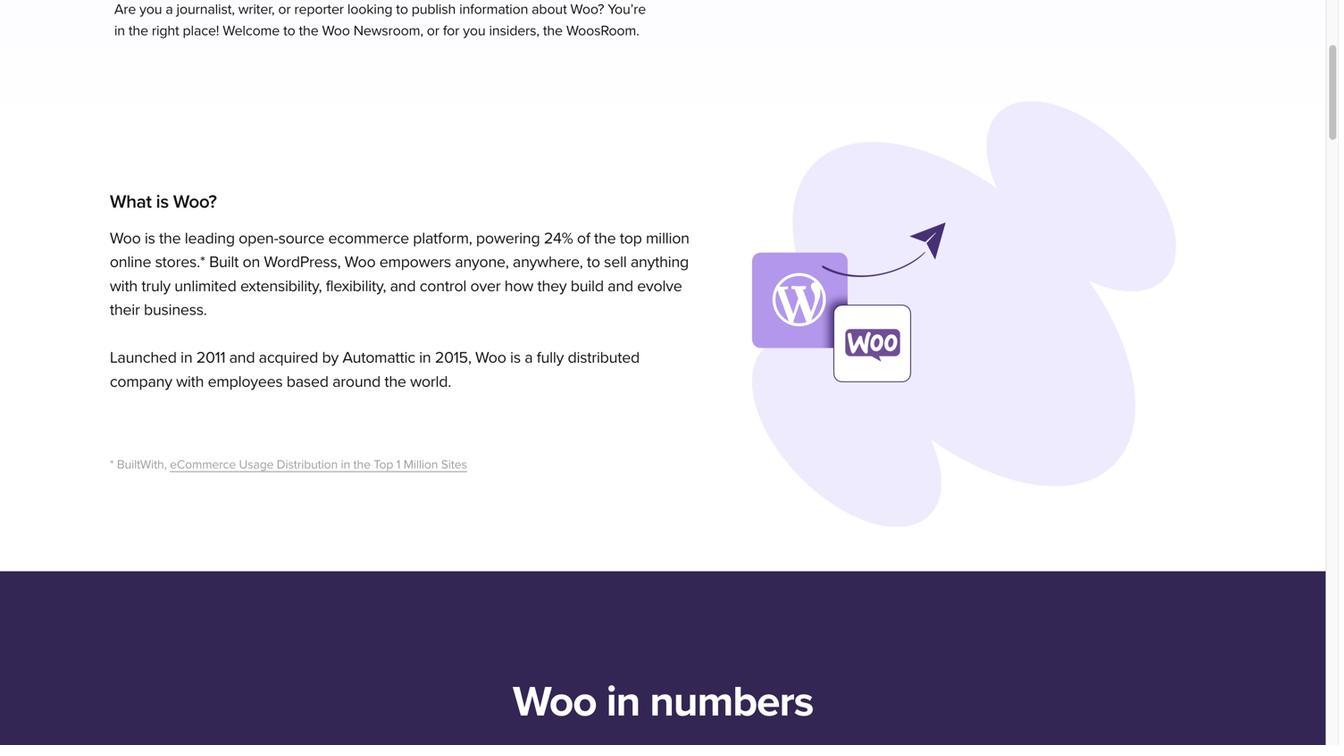 Task type: locate. For each thing, give the bounding box(es) containing it.
* builtwith, ecommerce usage distribution in the top 1 million sites
[[110, 457, 467, 472]]

is up online
[[145, 229, 155, 248]]

0 horizontal spatial and
[[229, 348, 255, 367]]

ecommerce
[[328, 229, 409, 248]]

on
[[243, 252, 260, 272]]

is right what
[[156, 191, 169, 213]]

you right for
[[463, 22, 486, 39]]

woo in numbers
[[513, 676, 813, 728]]

flexibility,
[[326, 276, 386, 296]]

reporter
[[294, 1, 344, 18]]

automattic
[[343, 348, 415, 367]]

acquired
[[259, 348, 318, 367]]

0 horizontal spatial with
[[110, 276, 138, 296]]

and down empowers
[[390, 276, 416, 296]]

1 horizontal spatial woo?
[[571, 1, 604, 18]]

top
[[620, 229, 642, 248]]

the down reporter
[[299, 22, 319, 39]]

world.
[[410, 372, 451, 391]]

and down sell
[[608, 276, 634, 296]]

1 vertical spatial to
[[283, 22, 295, 39]]

1 horizontal spatial you
[[463, 22, 486, 39]]

is
[[156, 191, 169, 213], [145, 229, 155, 248], [510, 348, 521, 367]]

to left sell
[[587, 252, 600, 272]]

woo inside are you a journalist, writer, or reporter looking to publish information about woo? you're in the right place! welcome to the woo newsroom, or for you insiders, the woosroom.
[[322, 22, 350, 39]]

in
[[114, 22, 125, 39], [181, 348, 192, 367], [419, 348, 431, 367], [341, 457, 350, 472], [606, 676, 640, 728]]

numbers
[[650, 676, 813, 728]]

open-
[[239, 229, 278, 248]]

1 horizontal spatial to
[[396, 1, 408, 18]]

woo
[[322, 22, 350, 39], [110, 229, 141, 248], [345, 252, 376, 272], [475, 348, 506, 367], [513, 676, 597, 728]]

1 vertical spatial you
[[463, 22, 486, 39]]

woo? up woosroom.
[[571, 1, 604, 18]]

or left for
[[427, 22, 440, 39]]

you right are
[[140, 1, 162, 18]]

2015,
[[435, 348, 472, 367]]

1 horizontal spatial is
[[156, 191, 169, 213]]

by
[[322, 348, 339, 367]]

or right writer,
[[278, 1, 291, 18]]

employees
[[208, 372, 283, 391]]

woo?
[[571, 1, 604, 18], [173, 191, 217, 213]]

is inside woo is the leading open-source ecommerce platform, powering 24% of the top million online stores.* built on wordpress, woo empowers anyone, anywhere, to sell anything with truly unlimited extensibility, flexibility, and control over how they build and evolve their business.
[[145, 229, 155, 248]]

and up employees
[[229, 348, 255, 367]]

a up right
[[166, 1, 173, 18]]

based
[[287, 372, 329, 391]]

anything
[[631, 252, 689, 272]]

1 horizontal spatial or
[[427, 22, 440, 39]]

with
[[110, 276, 138, 296], [176, 372, 204, 391]]

woo inside launched in 2011 and acquired by automattic in 2015, woo is a fully distributed company with employees based around the world.
[[475, 348, 506, 367]]

distributed
[[568, 348, 640, 367]]

ecommerce usage distribution in the top 1 million sites link
[[170, 457, 467, 472]]

you
[[140, 1, 162, 18], [463, 22, 486, 39]]

to
[[396, 1, 408, 18], [283, 22, 295, 39], [587, 252, 600, 272]]

0 horizontal spatial is
[[145, 229, 155, 248]]

launched
[[110, 348, 177, 367]]

a
[[166, 1, 173, 18], [525, 348, 533, 367]]

0 horizontal spatial a
[[166, 1, 173, 18]]

is for woo?
[[156, 191, 169, 213]]

the
[[129, 22, 148, 39], [299, 22, 319, 39], [543, 22, 563, 39], [159, 229, 181, 248], [594, 229, 616, 248], [385, 372, 406, 391], [353, 457, 371, 472]]

0 horizontal spatial woo?
[[173, 191, 217, 213]]

leading
[[185, 229, 235, 248]]

0 vertical spatial with
[[110, 276, 138, 296]]

of
[[577, 229, 590, 248]]

for
[[443, 22, 460, 39]]

million
[[646, 229, 690, 248]]

launched in 2011 and acquired by automattic in 2015, woo is a fully distributed company with employees based around the world.
[[110, 348, 640, 391]]

2 vertical spatial is
[[510, 348, 521, 367]]

woo? up "leading"
[[173, 191, 217, 213]]

and
[[390, 276, 416, 296], [608, 276, 634, 296], [229, 348, 255, 367]]

2011
[[196, 348, 225, 367]]

1 vertical spatial a
[[525, 348, 533, 367]]

usage
[[239, 457, 274, 472]]

to up newsroom,
[[396, 1, 408, 18]]

0 vertical spatial to
[[396, 1, 408, 18]]

extensibility,
[[240, 276, 322, 296]]

looking
[[347, 1, 393, 18]]

wordpress,
[[264, 252, 341, 272]]

woo is the leading open-source ecommerce platform, powering 24% of the top million online stores.* built on wordpress, woo empowers anyone, anywhere, to sell anything with truly unlimited extensibility, flexibility, and control over how they build and evolve their business.
[[110, 229, 690, 319]]

2 horizontal spatial is
[[510, 348, 521, 367]]

2 vertical spatial to
[[587, 252, 600, 272]]

1 horizontal spatial a
[[525, 348, 533, 367]]

or
[[278, 1, 291, 18], [427, 22, 440, 39]]

2 horizontal spatial to
[[587, 252, 600, 272]]

0 vertical spatial a
[[166, 1, 173, 18]]

1 vertical spatial with
[[176, 372, 204, 391]]

is inside launched in 2011 and acquired by automattic in 2015, woo is a fully distributed company with employees based around the world.
[[510, 348, 521, 367]]

0 horizontal spatial to
[[283, 22, 295, 39]]

1 horizontal spatial and
[[390, 276, 416, 296]]

the down about
[[543, 22, 563, 39]]

evolve
[[637, 276, 682, 296]]

0 horizontal spatial you
[[140, 1, 162, 18]]

1 horizontal spatial with
[[176, 372, 204, 391]]

newsroom,
[[354, 22, 423, 39]]

the down automattic
[[385, 372, 406, 391]]

unlimited
[[174, 276, 236, 296]]

with down 2011 at the top of page
[[176, 372, 204, 391]]

is left fully
[[510, 348, 521, 367]]

0 vertical spatial woo?
[[571, 1, 604, 18]]

anywhere,
[[513, 252, 583, 272]]

0 vertical spatial is
[[156, 191, 169, 213]]

0 vertical spatial you
[[140, 1, 162, 18]]

a left fully
[[525, 348, 533, 367]]

what is woo?
[[110, 191, 217, 213]]

0 vertical spatial or
[[278, 1, 291, 18]]

to down reporter
[[283, 22, 295, 39]]

1 vertical spatial is
[[145, 229, 155, 248]]

the left "top"
[[353, 457, 371, 472]]

platform,
[[413, 229, 472, 248]]

with up their
[[110, 276, 138, 296]]



Task type: describe. For each thing, give the bounding box(es) containing it.
is for the
[[145, 229, 155, 248]]

the right of
[[594, 229, 616, 248]]

how
[[505, 276, 534, 296]]

welcome
[[223, 22, 280, 39]]

builtwith,
[[117, 457, 167, 472]]

what
[[110, 191, 152, 213]]

they
[[538, 276, 567, 296]]

truly
[[142, 276, 171, 296]]

*
[[110, 457, 114, 472]]

you're
[[608, 1, 646, 18]]

online
[[110, 252, 151, 272]]

business.
[[144, 300, 207, 319]]

publish
[[412, 1, 456, 18]]

insiders,
[[489, 22, 540, 39]]

source
[[278, 229, 325, 248]]

and inside launched in 2011 and acquired by automattic in 2015, woo is a fully distributed company with employees based around the world.
[[229, 348, 255, 367]]

fully
[[537, 348, 564, 367]]

woosroom.
[[566, 22, 640, 39]]

2 horizontal spatial and
[[608, 276, 634, 296]]

in inside are you a journalist, writer, or reporter looking to publish information about woo? you're in the right place! welcome to the woo newsroom, or for you insiders, the woosroom.
[[114, 22, 125, 39]]

information
[[459, 1, 528, 18]]

to inside woo is the leading open-source ecommerce platform, powering 24% of the top million online stores.* built on wordpress, woo empowers anyone, anywhere, to sell anything with truly unlimited extensibility, flexibility, and control over how they build and evolve their business.
[[587, 252, 600, 272]]

a inside launched in 2011 and acquired by automattic in 2015, woo is a fully distributed company with employees based around the world.
[[525, 348, 533, 367]]

1 vertical spatial woo?
[[173, 191, 217, 213]]

place!
[[183, 22, 219, 39]]

company
[[110, 372, 172, 391]]

around
[[333, 372, 381, 391]]

woo? inside are you a journalist, writer, or reporter looking to publish information about woo? you're in the right place! welcome to the woo newsroom, or for you insiders, the woosroom.
[[571, 1, 604, 18]]

right
[[152, 22, 179, 39]]

about
[[532, 1, 567, 18]]

sites
[[441, 457, 467, 472]]

distribution
[[277, 457, 338, 472]]

a inside are you a journalist, writer, or reporter looking to publish information about woo? you're in the right place! welcome to the woo newsroom, or for you insiders, the woosroom.
[[166, 1, 173, 18]]

the up stores.*
[[159, 229, 181, 248]]

with inside woo is the leading open-source ecommerce platform, powering 24% of the top million online stores.* built on wordpress, woo empowers anyone, anywhere, to sell anything with truly unlimited extensibility, flexibility, and control over how they build and evolve their business.
[[110, 276, 138, 296]]

are
[[114, 1, 136, 18]]

million
[[404, 457, 438, 472]]

sell
[[604, 252, 627, 272]]

the inside launched in 2011 and acquired by automattic in 2015, woo is a fully distributed company with employees based around the world.
[[385, 372, 406, 391]]

1 vertical spatial or
[[427, 22, 440, 39]]

are you a journalist, writer, or reporter looking to publish information about woo? you're in the right place! welcome to the woo newsroom, or for you insiders, the woosroom.
[[114, 1, 646, 39]]

empowers
[[380, 252, 451, 272]]

stores.*
[[155, 252, 205, 272]]

the down are
[[129, 22, 148, 39]]

0 horizontal spatial or
[[278, 1, 291, 18]]

with inside launched in 2011 and acquired by automattic in 2015, woo is a fully distributed company with employees based around the world.
[[176, 372, 204, 391]]

build
[[571, 276, 604, 296]]

24%
[[544, 229, 573, 248]]

control
[[420, 276, 467, 296]]

built
[[209, 252, 239, 272]]

their
[[110, 300, 140, 319]]

powering
[[476, 229, 540, 248]]

anyone,
[[455, 252, 509, 272]]

writer,
[[238, 1, 275, 18]]

over
[[471, 276, 501, 296]]

journalist,
[[177, 1, 235, 18]]

1
[[396, 457, 401, 472]]

ecommerce
[[170, 457, 236, 472]]

top
[[374, 457, 393, 472]]



Task type: vqa. For each thing, say whether or not it's contained in the screenshot.
Welcome
yes



